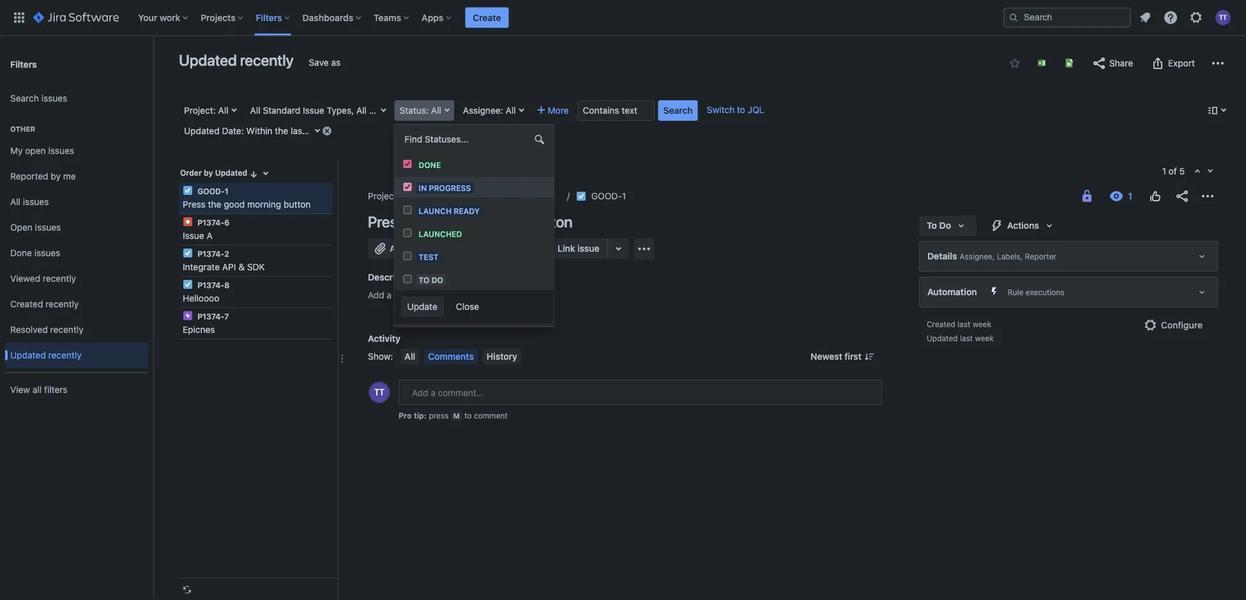 Task type: describe. For each thing, give the bounding box(es) containing it.
configure
[[1162, 320, 1203, 330]]

close link
[[450, 297, 486, 318]]

0 horizontal spatial task image
[[183, 248, 193, 258]]

a
[[207, 230, 213, 241]]

your
[[138, 12, 157, 23]]

issue inside button
[[578, 243, 600, 254]]

open in google sheets image
[[1065, 58, 1075, 68]]

open
[[10, 222, 33, 233]]

1 vertical spatial filters
[[10, 59, 37, 69]]

view all filters
[[10, 384, 67, 395]]

all button
[[401, 349, 419, 364]]

p1374- for integrate api & sdk
[[198, 249, 224, 258]]

view
[[10, 384, 30, 395]]

show:
[[368, 351, 393, 362]]

more
[[548, 105, 569, 116]]

create
[[473, 12, 501, 23]]

dashboards button
[[299, 7, 366, 28]]

done for done issues
[[10, 248, 32, 258]]

recently for created recently link
[[45, 299, 79, 309]]

comment
[[474, 411, 508, 420]]

ready
[[454, 206, 480, 215]]

executions
[[1026, 288, 1065, 297]]

configure link
[[1136, 315, 1211, 336]]

last for the
[[291, 126, 306, 136]]

issues for open issues
[[35, 222, 61, 233]]

rule
[[1008, 288, 1024, 297]]

updated down the projects popup button
[[179, 51, 237, 69]]

next issue 'p1374-6' ( type 'j' ) image
[[1206, 166, 1216, 176]]

a for description...
[[387, 290, 392, 300]]

remove criteria image
[[322, 126, 332, 136]]

automation element
[[920, 277, 1219, 307]]

your work
[[138, 12, 180, 23]]

share link
[[1086, 53, 1140, 73]]

order by updated link
[[179, 165, 260, 180]]

issues for search issues
[[41, 93, 67, 104]]

by for reported
[[51, 171, 61, 182]]

share
[[1110, 58, 1134, 68]]

press
[[429, 411, 449, 420]]

all inside button
[[405, 351, 416, 362]]

save
[[309, 57, 329, 68]]

1 types, from the left
[[327, 105, 354, 116]]

details assignee, labels, reporter
[[928, 251, 1057, 261]]

1 vertical spatial the
[[208, 199, 221, 210]]

all right status:
[[431, 105, 442, 116]]

recently down filters dropdown button at the left of page
[[240, 51, 294, 69]]

Find Statuses... field
[[401, 130, 548, 148]]

p1374- for issue a
[[198, 218, 224, 227]]

viewed
[[10, 273, 40, 284]]

recently for viewed recently link
[[43, 273, 76, 284]]

all up "within"
[[250, 105, 261, 116]]

search issues
[[10, 93, 67, 104]]

newest first image
[[865, 352, 875, 362]]

created recently
[[10, 299, 79, 309]]

1 vertical spatial week
[[973, 320, 992, 328]]

actions
[[1008, 220, 1040, 231]]

comments button
[[424, 349, 478, 364]]

launch
[[419, 206, 452, 215]]

p1374-2
[[196, 249, 229, 258]]

search button
[[659, 100, 698, 121]]

all right epic,
[[506, 105, 516, 116]]

profile image of terry turtle image
[[369, 382, 390, 403]]

date:
[[222, 126, 244, 136]]

actions button
[[982, 215, 1065, 236]]

assignee:
[[463, 105, 503, 116]]

goodmorning image
[[417, 191, 427, 201]]

created for created recently
[[10, 299, 43, 309]]

done issues link
[[5, 240, 148, 266]]

filters inside dropdown button
[[256, 12, 282, 23]]

my open issues
[[10, 145, 74, 156]]

launch ready
[[419, 206, 480, 215]]

m
[[454, 412, 460, 420]]

link issue button
[[536, 238, 609, 259]]

goodmorning link
[[417, 189, 489, 204]]

not available - this is the first issue image
[[1193, 167, 1203, 177]]

order
[[180, 168, 202, 177]]

of
[[1169, 166, 1178, 176]]

1 left remove criteria icon
[[308, 126, 312, 136]]

p1374-7
[[196, 312, 229, 321]]

all issues
[[10, 197, 49, 207]]

epic image
[[183, 311, 193, 321]]

last for updated
[[961, 334, 973, 343]]

add a child issue button
[[430, 238, 531, 259]]

save as button
[[303, 52, 347, 73]]

p1374-8
[[196, 281, 230, 290]]

rule executions
[[1008, 288, 1065, 297]]

projects link
[[368, 189, 402, 204]]

open issues
[[10, 222, 61, 233]]

assignee: all
[[463, 105, 516, 116]]

do inside to do dropdown button
[[940, 220, 952, 231]]

1 down order by updated link
[[225, 187, 229, 196]]

all standard issue types,                                 all sub-task issue types,                                 bug,                                 epic,                                 story,                                 task button
[[245, 100, 553, 121]]

switch to jql link
[[707, 104, 765, 115]]

done for done
[[419, 160, 441, 169]]

created last week updated last week
[[927, 320, 994, 343]]

6
[[224, 218, 230, 227]]

export
[[1169, 58, 1196, 68]]

history button
[[483, 349, 521, 364]]

epicnes
[[183, 324, 215, 335]]

launched
[[419, 229, 462, 238]]

bug,
[[464, 105, 483, 116]]

0 vertical spatial press the good morning button
[[183, 199, 311, 210]]

filters button
[[252, 7, 295, 28]]

newest first button
[[803, 349, 883, 364]]

1 task from the left
[[389, 105, 408, 116]]

1 of 5
[[1163, 166, 1186, 176]]

more button
[[533, 100, 574, 121]]

default image
[[535, 134, 545, 144]]

2
[[224, 249, 229, 258]]

bug image
[[183, 217, 193, 227]]

1 vertical spatial press
[[368, 213, 405, 231]]

1 vertical spatial to
[[419, 275, 430, 284]]

dashboards
[[303, 12, 354, 23]]

details
[[928, 251, 958, 261]]

1 horizontal spatial to
[[737, 104, 746, 115]]

0 horizontal spatial issue
[[183, 230, 204, 241]]

0 horizontal spatial good
[[224, 199, 245, 210]]

api
[[222, 262, 236, 272]]

copy link to issue image
[[624, 190, 634, 201]]

progress
[[429, 183, 471, 192]]

task image for helloooo
[[183, 279, 193, 290]]

order by updated
[[180, 168, 247, 177]]

search for search issues
[[10, 93, 39, 104]]

by for order
[[204, 168, 213, 177]]

all up the date:
[[218, 105, 229, 116]]

to inside dropdown button
[[927, 220, 938, 231]]

apps
[[422, 12, 444, 23]]

recently for updated recently 'link'
[[48, 350, 82, 361]]

reporter
[[1026, 252, 1057, 261]]

search image
[[1009, 12, 1019, 23]]

updated recently link
[[5, 343, 148, 368]]



Task type: locate. For each thing, give the bounding box(es) containing it.
1 horizontal spatial issue
[[578, 243, 600, 254]]

1 vertical spatial to do
[[419, 275, 443, 284]]

p1374- for epicnes
[[198, 312, 224, 321]]

1 vertical spatial last
[[958, 320, 971, 328]]

None checkbox
[[404, 160, 412, 168], [404, 252, 412, 260], [404, 160, 412, 168], [404, 252, 412, 260]]

recently up created recently
[[43, 273, 76, 284]]

reported
[[10, 171, 48, 182]]

1 vertical spatial button
[[529, 213, 573, 231]]

settings image
[[1189, 10, 1205, 25]]

0 vertical spatial the
[[275, 126, 288, 136]]

pro
[[399, 411, 412, 420]]

updated recently down the projects popup button
[[179, 51, 294, 69]]

1 vertical spatial updated recently
[[10, 350, 82, 361]]

1 horizontal spatial good
[[433, 213, 468, 231]]

0 vertical spatial add
[[452, 243, 469, 254]]

created inside other group
[[10, 299, 43, 309]]

1 vertical spatial projects
[[368, 191, 402, 201]]

appswitcher icon image
[[12, 10, 27, 25]]

0 vertical spatial a
[[471, 243, 476, 254]]

issue right link
[[578, 243, 600, 254]]

good- down order by updated
[[198, 187, 225, 196]]

updated recently
[[179, 51, 294, 69], [10, 350, 82, 361]]

activity
[[368, 333, 401, 344]]

add
[[452, 243, 469, 254], [368, 290, 385, 300]]

all
[[33, 384, 42, 395]]

to right m
[[465, 411, 472, 420]]

0 horizontal spatial projects
[[201, 12, 236, 23]]

created inside the created last week updated last week
[[927, 320, 956, 328]]

task image for press the good morning button
[[183, 185, 193, 196]]

0 vertical spatial created
[[10, 299, 43, 309]]

1 horizontal spatial projects
[[368, 191, 402, 201]]

banner containing your work
[[0, 0, 1247, 36]]

2 task from the left
[[534, 105, 553, 116]]

task image
[[576, 191, 587, 201], [183, 248, 193, 258]]

1 horizontal spatial task image
[[576, 191, 587, 201]]

done inside other group
[[10, 248, 32, 258]]

projects for 'projects' link
[[368, 191, 402, 201]]

1 horizontal spatial issue
[[303, 105, 324, 116]]

4 p1374- from the top
[[198, 312, 224, 321]]

p1374- up integrate
[[198, 249, 224, 258]]

issue right sub- at the left top
[[410, 105, 432, 116]]

1 horizontal spatial to
[[927, 220, 938, 231]]

p1374-6
[[196, 218, 230, 227]]

1 vertical spatial task image
[[183, 279, 193, 290]]

good- left copy link to issue icon
[[592, 191, 622, 201]]

story,
[[508, 105, 532, 116]]

done issues
[[10, 248, 60, 258]]

1 left of
[[1163, 166, 1167, 176]]

task image
[[183, 185, 193, 196], [183, 279, 193, 290]]

create button
[[465, 7, 509, 28]]

do up description...
[[432, 275, 443, 284]]

types, left bug,
[[434, 105, 461, 116]]

help image
[[1164, 10, 1179, 25]]

1 horizontal spatial do
[[940, 220, 952, 231]]

all inside other group
[[10, 197, 20, 207]]

1 horizontal spatial the
[[275, 126, 288, 136]]

done down open
[[10, 248, 32, 258]]

recently down created recently link
[[50, 324, 84, 335]]

1 vertical spatial a
[[387, 290, 392, 300]]

press down 'projects' link
[[368, 213, 405, 231]]

primary element
[[8, 0, 1004, 35]]

add inside add a child issue button
[[452, 243, 469, 254]]

updated inside order by updated link
[[215, 168, 247, 177]]

search issues link
[[5, 86, 148, 111]]

small image right order by updated
[[249, 169, 259, 179]]

0 horizontal spatial do
[[432, 275, 443, 284]]

search up other on the left of page
[[10, 93, 39, 104]]

0 horizontal spatial done
[[10, 248, 32, 258]]

by inside order by updated link
[[204, 168, 213, 177]]

1 vertical spatial created
[[927, 320, 956, 328]]

menu bar
[[398, 349, 524, 364]]

by right order
[[204, 168, 213, 177]]

small image
[[1010, 58, 1021, 68], [249, 169, 259, 179]]

test
[[419, 252, 439, 261]]

0 vertical spatial task image
[[183, 185, 193, 196]]

link issue
[[558, 243, 600, 254]]

good-1 up link web pages and more icon
[[592, 191, 626, 201]]

do up details
[[940, 220, 952, 231]]

done up in
[[419, 160, 441, 169]]

1 task image from the top
[[183, 185, 193, 196]]

updated date: within the last 1 week
[[184, 126, 336, 136]]

1 horizontal spatial task
[[534, 105, 553, 116]]

Add a comment… field
[[399, 380, 883, 405]]

0 vertical spatial morning
[[247, 199, 281, 210]]

small image inside order by updated link
[[249, 169, 259, 179]]

2 horizontal spatial the
[[408, 213, 430, 231]]

projects inside popup button
[[201, 12, 236, 23]]

all standard issue types,                                 all sub-task issue types,                                 bug,                                 epic,                                 story,                                 task
[[250, 105, 553, 116]]

created down viewed
[[10, 299, 43, 309]]

updated recently down 'resolved recently'
[[10, 350, 82, 361]]

0 horizontal spatial morning
[[247, 199, 281, 210]]

good
[[224, 199, 245, 210], [433, 213, 468, 231]]

as
[[331, 57, 341, 68]]

p1374- up helloooo
[[198, 281, 224, 290]]

jira software image
[[33, 10, 119, 25], [33, 10, 119, 25]]

to left jql
[[737, 104, 746, 115]]

issue
[[303, 105, 324, 116], [410, 105, 432, 116], [183, 230, 204, 241]]

recently for the resolved recently link
[[50, 324, 84, 335]]

share image
[[1175, 189, 1191, 204]]

1 horizontal spatial press the good morning button
[[368, 213, 573, 231]]

1 horizontal spatial button
[[529, 213, 573, 231]]

done
[[419, 160, 441, 169], [10, 248, 32, 258]]

other group
[[5, 111, 148, 372]]

1 vertical spatial press the good morning button
[[368, 213, 573, 231]]

1 vertical spatial do
[[432, 275, 443, 284]]

0 vertical spatial press
[[183, 199, 206, 210]]

reported by me link
[[5, 164, 148, 189]]

1 horizontal spatial by
[[204, 168, 213, 177]]

1 horizontal spatial to do
[[927, 220, 952, 231]]

1 vertical spatial morning
[[471, 213, 526, 231]]

1 vertical spatial task image
[[183, 248, 193, 258]]

&
[[239, 262, 245, 272]]

1 horizontal spatial updated recently
[[179, 51, 294, 69]]

1 horizontal spatial good-
[[592, 191, 622, 201]]

1 p1374- from the top
[[198, 218, 224, 227]]

issue
[[501, 243, 523, 254], [578, 243, 600, 254]]

updated down 'resolved'
[[10, 350, 46, 361]]

to do up details
[[927, 220, 952, 231]]

updated recently inside 'link'
[[10, 350, 82, 361]]

view all filters link
[[5, 377, 148, 403]]

save as
[[309, 57, 341, 68]]

to up details
[[927, 220, 938, 231]]

filters
[[256, 12, 282, 23], [10, 59, 37, 69]]

press
[[183, 199, 206, 210], [368, 213, 405, 231]]

resolved recently
[[10, 324, 84, 335]]

Search issues using keywords text field
[[578, 100, 655, 121]]

issue inside button
[[501, 243, 523, 254]]

0 horizontal spatial by
[[51, 171, 61, 182]]

other
[[10, 125, 35, 133]]

0 horizontal spatial good-
[[198, 187, 225, 196]]

good up 6 on the left top
[[224, 199, 245, 210]]

3 p1374- from the top
[[198, 281, 224, 290]]

task image down order
[[183, 185, 193, 196]]

0 horizontal spatial task
[[389, 105, 408, 116]]

banner
[[0, 0, 1247, 36]]

add a description...
[[368, 290, 448, 300]]

0 horizontal spatial a
[[387, 290, 392, 300]]

actions image
[[1201, 189, 1216, 204]]

filters right the projects popup button
[[256, 12, 282, 23]]

description
[[368, 272, 417, 282]]

1 vertical spatial small image
[[249, 169, 259, 179]]

a for child
[[471, 243, 476, 254]]

0 horizontal spatial the
[[208, 199, 221, 210]]

1 vertical spatial add
[[368, 290, 385, 300]]

types, up remove criteria icon
[[327, 105, 354, 116]]

0 horizontal spatial search
[[10, 93, 39, 104]]

a left child
[[471, 243, 476, 254]]

add for add a description...
[[368, 290, 385, 300]]

to do inside dropdown button
[[927, 220, 952, 231]]

sidebar navigation image
[[139, 51, 167, 77]]

updated inside updated recently 'link'
[[10, 350, 46, 361]]

Search field
[[1004, 7, 1132, 28]]

1 horizontal spatial created
[[927, 320, 956, 328]]

2 p1374- from the top
[[198, 249, 224, 258]]

sdk
[[247, 262, 265, 272]]

search for search
[[664, 105, 693, 116]]

recently down viewed recently link
[[45, 299, 79, 309]]

issue right child
[[501, 243, 523, 254]]

menu bar containing all
[[398, 349, 524, 364]]

morning up child
[[471, 213, 526, 231]]

integrate api & sdk
[[183, 262, 265, 272]]

0 horizontal spatial press
[[183, 199, 206, 210]]

notifications image
[[1138, 10, 1154, 25]]

1 vertical spatial to
[[465, 411, 472, 420]]

my open issues link
[[5, 138, 148, 164]]

to do up description...
[[419, 275, 443, 284]]

by inside reported by me link
[[51, 171, 61, 182]]

my
[[10, 145, 23, 156]]

0 horizontal spatial issue
[[501, 243, 523, 254]]

your work button
[[134, 7, 193, 28]]

vote options: no one has voted for this issue yet. image
[[1148, 189, 1164, 204]]

all up open
[[10, 197, 20, 207]]

0 horizontal spatial to do
[[419, 275, 443, 284]]

all issues link
[[5, 189, 148, 215]]

add app image
[[637, 241, 652, 257]]

link web pages and more image
[[611, 241, 627, 256]]

0 vertical spatial filters
[[256, 12, 282, 23]]

1 horizontal spatial good-1
[[592, 191, 626, 201]]

to
[[927, 220, 938, 231], [419, 275, 430, 284]]

project:
[[184, 105, 216, 116]]

press the good morning button up 6 on the left top
[[183, 199, 311, 210]]

open issues link
[[5, 215, 148, 240]]

1 vertical spatial done
[[10, 248, 32, 258]]

0 horizontal spatial to
[[419, 275, 430, 284]]

0 vertical spatial last
[[291, 126, 306, 136]]

task image left "good-1" link
[[576, 191, 587, 201]]

to do button
[[920, 215, 977, 236]]

updated right order
[[215, 168, 247, 177]]

epic,
[[485, 105, 505, 116]]

switch to jql
[[707, 104, 765, 115]]

1 horizontal spatial done
[[419, 160, 441, 169]]

a inside button
[[471, 243, 476, 254]]

0 vertical spatial to
[[737, 104, 746, 115]]

issue a
[[183, 230, 213, 241]]

me
[[63, 171, 76, 182]]

status: all
[[400, 105, 442, 116]]

issues for all issues
[[23, 197, 49, 207]]

0 horizontal spatial good-1
[[196, 187, 229, 196]]

export button
[[1145, 53, 1202, 73]]

types,
[[327, 105, 354, 116], [434, 105, 461, 116]]

task image up helloooo
[[183, 279, 193, 290]]

search inside button
[[664, 105, 693, 116]]

a down description
[[387, 290, 392, 300]]

good-1
[[196, 187, 229, 196], [592, 191, 626, 201]]

press the good morning button down goodmorning
[[368, 213, 573, 231]]

recently inside 'link'
[[48, 350, 82, 361]]

0 horizontal spatial add
[[368, 290, 385, 300]]

0 vertical spatial projects
[[201, 12, 236, 23]]

2 vertical spatial week
[[976, 334, 994, 343]]

projects left goodmorning image
[[368, 191, 402, 201]]

0 horizontal spatial created
[[10, 299, 43, 309]]

1 horizontal spatial add
[[452, 243, 469, 254]]

2 task image from the top
[[183, 279, 193, 290]]

the down "standard"
[[275, 126, 288, 136]]

attach
[[390, 243, 418, 254]]

small image left open in microsoft excel image
[[1010, 58, 1021, 68]]

filters up search issues
[[10, 59, 37, 69]]

None checkbox
[[404, 183, 412, 191], [404, 206, 412, 214], [404, 229, 412, 237], [404, 275, 412, 283], [404, 183, 412, 191], [404, 206, 412, 214], [404, 229, 412, 237], [404, 275, 412, 283]]

all right show:
[[405, 351, 416, 362]]

0 horizontal spatial filters
[[10, 59, 37, 69]]

the up p1374-6
[[208, 199, 221, 210]]

updated inside the created last week updated last week
[[927, 334, 958, 343]]

integrate
[[183, 262, 220, 272]]

resolved
[[10, 324, 48, 335]]

updated down project:
[[184, 126, 220, 136]]

2 horizontal spatial issue
[[410, 105, 432, 116]]

updated
[[179, 51, 237, 69], [184, 126, 220, 136], [215, 168, 247, 177], [927, 334, 958, 343], [10, 350, 46, 361]]

issue down the bug image
[[183, 230, 204, 241]]

2 vertical spatial last
[[961, 334, 973, 343]]

0 vertical spatial task image
[[576, 191, 587, 201]]

1 vertical spatial search
[[664, 105, 693, 116]]

0 vertical spatial small image
[[1010, 58, 1021, 68]]

morning down order by updated link
[[247, 199, 281, 210]]

updated down the automation
[[927, 334, 958, 343]]

0 vertical spatial to do
[[927, 220, 952, 231]]

0 vertical spatial good
[[224, 199, 245, 210]]

created for created last week updated last week
[[927, 320, 956, 328]]

recently down the resolved recently link
[[48, 350, 82, 361]]

1 vertical spatial good
[[433, 213, 468, 231]]

comments
[[428, 351, 474, 362]]

5
[[1180, 166, 1186, 176]]

button
[[284, 199, 311, 210], [529, 213, 573, 231]]

projects button
[[197, 7, 248, 28]]

1 horizontal spatial morning
[[471, 213, 526, 231]]

search left switch
[[664, 105, 693, 116]]

2 issue from the left
[[578, 243, 600, 254]]

project: all
[[184, 105, 229, 116]]

details element
[[920, 241, 1219, 272]]

viewed recently
[[10, 273, 76, 284]]

0 vertical spatial do
[[940, 220, 952, 231]]

press up the bug image
[[183, 199, 206, 210]]

assignee,
[[960, 252, 995, 261]]

search
[[10, 93, 39, 104], [664, 105, 693, 116]]

0 horizontal spatial updated recently
[[10, 350, 82, 361]]

task image up integrate
[[183, 248, 193, 258]]

history
[[487, 351, 518, 362]]

0 vertical spatial to
[[927, 220, 938, 231]]

1 issue from the left
[[501, 243, 523, 254]]

by left me
[[51, 171, 61, 182]]

your profile and settings image
[[1216, 10, 1232, 25]]

p1374- up epicnes
[[198, 312, 224, 321]]

8
[[224, 281, 230, 290]]

open in microsoft excel image
[[1037, 58, 1047, 68]]

1 horizontal spatial types,
[[434, 105, 461, 116]]

1 horizontal spatial small image
[[1010, 58, 1021, 68]]

good-1 link
[[592, 189, 626, 204]]

newest
[[811, 351, 843, 362]]

1 up link web pages and more icon
[[622, 191, 626, 201]]

0 vertical spatial done
[[419, 160, 441, 169]]

good down goodmorning link
[[433, 213, 468, 231]]

projects right work
[[201, 12, 236, 23]]

p1374- up a
[[198, 218, 224, 227]]

to up description...
[[419, 275, 430, 284]]

good-1 down order by updated
[[196, 187, 229, 196]]

viewed recently link
[[5, 266, 148, 291]]

all left sub- at the left top
[[357, 105, 367, 116]]

0 horizontal spatial to
[[465, 411, 472, 420]]

add a child issue
[[452, 243, 523, 254]]

None submit
[[401, 297, 444, 317]]

press the good morning button
[[183, 199, 311, 210], [368, 213, 573, 231]]

add down description
[[368, 290, 385, 300]]

apps button
[[418, 7, 457, 28]]

issues for done issues
[[34, 248, 60, 258]]

created down the automation
[[927, 320, 956, 328]]

1 horizontal spatial press
[[368, 213, 405, 231]]

issue up remove criteria icon
[[303, 105, 324, 116]]

add for add a child issue
[[452, 243, 469, 254]]

projects for the projects popup button
[[201, 12, 236, 23]]

0 vertical spatial search
[[10, 93, 39, 104]]

0 vertical spatial week
[[314, 126, 336, 136]]

to
[[737, 104, 746, 115], [465, 411, 472, 420]]

the down goodmorning image
[[408, 213, 430, 231]]

work
[[160, 12, 180, 23]]

1 horizontal spatial a
[[471, 243, 476, 254]]

0 horizontal spatial press the good morning button
[[183, 199, 311, 210]]

1 horizontal spatial filters
[[256, 12, 282, 23]]

p1374- for helloooo
[[198, 281, 224, 290]]

2 types, from the left
[[434, 105, 461, 116]]

add down launched
[[452, 243, 469, 254]]

0 horizontal spatial small image
[[249, 169, 259, 179]]

0 horizontal spatial button
[[284, 199, 311, 210]]

0 vertical spatial button
[[284, 199, 311, 210]]



Task type: vqa. For each thing, say whether or not it's contained in the screenshot.
26 October 2023 'image'
no



